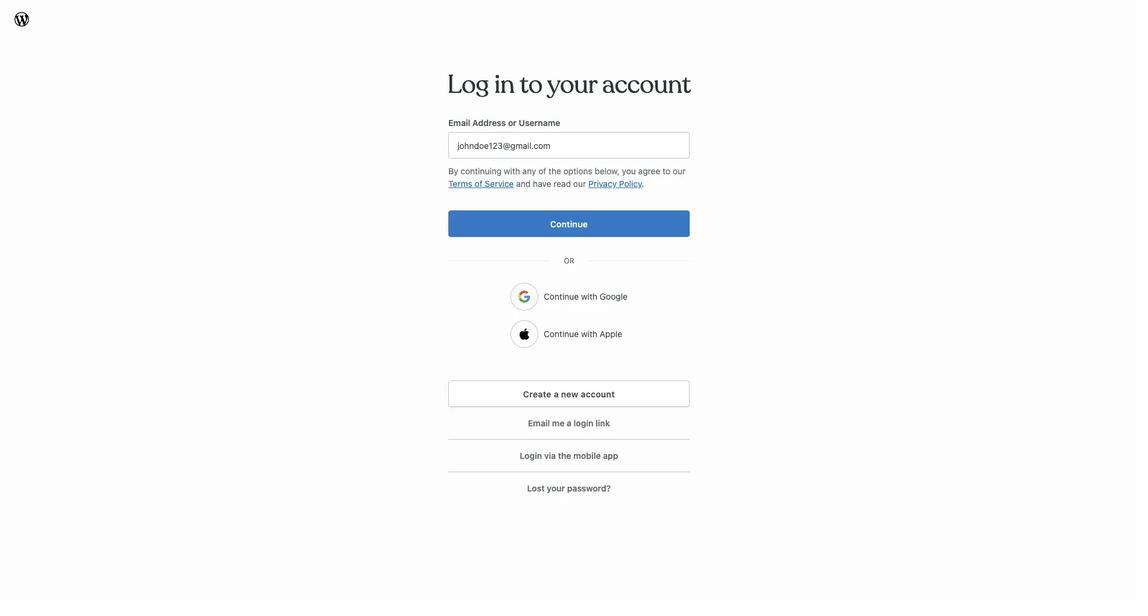 Task type: describe. For each thing, give the bounding box(es) containing it.
mobile
[[574, 451, 601, 461]]

below,
[[595, 166, 620, 176]]

by continuing with any of the options below, you agree to our terms of service and have read our privacy policy .
[[449, 166, 686, 189]]

create
[[523, 389, 552, 399]]

continue with google
[[544, 291, 628, 302]]

terms of service link
[[449, 179, 514, 189]]

via
[[545, 451, 556, 461]]

1 vertical spatial the
[[558, 451, 572, 461]]

email for email me a login link
[[528, 418, 550, 429]]

0 vertical spatial account
[[603, 69, 691, 101]]

any
[[523, 166, 536, 176]]

0 vertical spatial our
[[673, 166, 686, 176]]

Email Address or Username text field
[[449, 132, 690, 159]]

login
[[574, 418, 594, 429]]

google
[[600, 291, 628, 302]]

continue for continue with google
[[544, 291, 579, 302]]

lost
[[528, 484, 545, 494]]

link
[[596, 418, 610, 429]]

and
[[516, 179, 531, 189]]

log in to your account
[[448, 69, 691, 101]]

0 horizontal spatial of
[[475, 179, 483, 189]]

continue button
[[449, 211, 690, 237]]

0 horizontal spatial or
[[508, 118, 517, 128]]

username
[[519, 118, 561, 128]]

with for continue with google
[[581, 291, 598, 302]]

with inside by continuing with any of the options below, you agree to our terms of service and have read our privacy policy .
[[504, 166, 520, 176]]

0 vertical spatial of
[[539, 166, 547, 176]]

privacy
[[589, 179, 617, 189]]

1 vertical spatial or
[[564, 257, 575, 266]]

new
[[561, 389, 579, 399]]



Task type: locate. For each thing, give the bounding box(es) containing it.
account
[[603, 69, 691, 101], [581, 389, 615, 399]]

continue down continue with google button
[[544, 329, 579, 339]]

0 horizontal spatial email
[[449, 118, 471, 128]]

policy
[[619, 179, 642, 189]]

1 vertical spatial our
[[574, 179, 586, 189]]

privacy policy link
[[589, 179, 642, 189]]

create a new account link
[[449, 381, 690, 408]]

create a new account
[[523, 389, 615, 399]]

1 vertical spatial your
[[547, 484, 565, 494]]

by
[[449, 166, 459, 176]]

lost your password?
[[528, 484, 611, 494]]

1 horizontal spatial or
[[564, 257, 575, 266]]

with left google
[[581, 291, 598, 302]]

0 vertical spatial email
[[449, 118, 471, 128]]

address
[[473, 118, 506, 128]]

you
[[622, 166, 636, 176]]

email left address
[[449, 118, 471, 128]]

account inside create a new account "link"
[[581, 389, 615, 399]]

0 vertical spatial or
[[508, 118, 517, 128]]

terms
[[449, 179, 473, 189]]

to inside by continuing with any of the options below, you agree to our terms of service and have read our privacy policy .
[[663, 166, 671, 176]]

the
[[549, 166, 562, 176], [558, 451, 572, 461]]

0 horizontal spatial to
[[520, 69, 543, 101]]

the up read
[[549, 166, 562, 176]]

1 vertical spatial with
[[581, 291, 598, 302]]

the inside by continuing with any of the options below, you agree to our terms of service and have read our privacy policy .
[[549, 166, 562, 176]]

read
[[554, 179, 571, 189]]

continue up 'continue with apple' button
[[544, 291, 579, 302]]

to right in
[[520, 69, 543, 101]]

the right via at the left
[[558, 451, 572, 461]]

.
[[642, 179, 645, 189]]

a right me
[[567, 418, 572, 429]]

email left me
[[528, 418, 550, 429]]

0 vertical spatial the
[[549, 166, 562, 176]]

continue for continue with apple
[[544, 329, 579, 339]]

2 vertical spatial continue
[[544, 329, 579, 339]]

log
[[448, 69, 489, 101]]

1 vertical spatial continue
[[544, 291, 579, 302]]

0 vertical spatial continue
[[551, 219, 588, 229]]

1 vertical spatial email
[[528, 418, 550, 429]]

of down continuing
[[475, 179, 483, 189]]

login via the mobile app
[[520, 451, 619, 461]]

a left new
[[554, 389, 559, 399]]

with
[[504, 166, 520, 176], [581, 291, 598, 302], [581, 329, 598, 339]]

a inside "link"
[[554, 389, 559, 399]]

1 vertical spatial to
[[663, 166, 671, 176]]

continue
[[551, 219, 588, 229], [544, 291, 579, 302], [544, 329, 579, 339]]

0 vertical spatial a
[[554, 389, 559, 399]]

or right address
[[508, 118, 517, 128]]

continue with google button
[[511, 280, 628, 311]]

continuing
[[461, 166, 502, 176]]

2 vertical spatial with
[[581, 329, 598, 339]]

with left apple
[[581, 329, 598, 339]]

your
[[548, 69, 597, 101], [547, 484, 565, 494]]

app
[[603, 451, 619, 461]]

apple
[[600, 329, 623, 339]]

email for email address or username
[[449, 118, 471, 128]]

your right lost on the left of page
[[547, 484, 565, 494]]

0 vertical spatial your
[[548, 69, 597, 101]]

1 horizontal spatial our
[[673, 166, 686, 176]]

1 vertical spatial of
[[475, 179, 483, 189]]

email address or username
[[449, 118, 561, 128]]

or up continue with google button
[[564, 257, 575, 266]]

login
[[520, 451, 542, 461]]

0 vertical spatial to
[[520, 69, 543, 101]]

login via the mobile app link
[[449, 440, 690, 473]]

continue inside button
[[551, 219, 588, 229]]

1 horizontal spatial of
[[539, 166, 547, 176]]

continue down read
[[551, 219, 588, 229]]

0 horizontal spatial a
[[554, 389, 559, 399]]

with up and
[[504, 166, 520, 176]]

email
[[449, 118, 471, 128], [528, 418, 550, 429]]

or
[[508, 118, 517, 128], [564, 257, 575, 266]]

in
[[495, 69, 515, 101]]

1 horizontal spatial email
[[528, 418, 550, 429]]

service
[[485, 179, 514, 189]]

1 horizontal spatial to
[[663, 166, 671, 176]]

have
[[533, 179, 552, 189]]

with for continue with apple
[[581, 329, 598, 339]]

of
[[539, 166, 547, 176], [475, 179, 483, 189]]

agree
[[639, 166, 661, 176]]

to
[[520, 69, 543, 101], [663, 166, 671, 176]]

continue for continue
[[551, 219, 588, 229]]

of up have
[[539, 166, 547, 176]]

1 horizontal spatial a
[[567, 418, 572, 429]]

continue with apple button
[[511, 317, 628, 348]]

a
[[554, 389, 559, 399], [567, 418, 572, 429]]

1 vertical spatial account
[[581, 389, 615, 399]]

your up username
[[548, 69, 597, 101]]

options
[[564, 166, 593, 176]]

lost your password? link
[[449, 473, 690, 505]]

email me a login link
[[528, 418, 610, 429]]

continue with apple
[[544, 329, 623, 339]]

0 vertical spatial with
[[504, 166, 520, 176]]

our
[[673, 166, 686, 176], [574, 179, 586, 189]]

password?
[[567, 484, 611, 494]]

email me a login link link
[[449, 408, 690, 440]]

0 horizontal spatial our
[[574, 179, 586, 189]]

our down options
[[574, 179, 586, 189]]

to right agree
[[663, 166, 671, 176]]

1 vertical spatial a
[[567, 418, 572, 429]]

our right agree
[[673, 166, 686, 176]]

me
[[552, 418, 565, 429]]



Task type: vqa. For each thing, say whether or not it's contained in the screenshot.
our
yes



